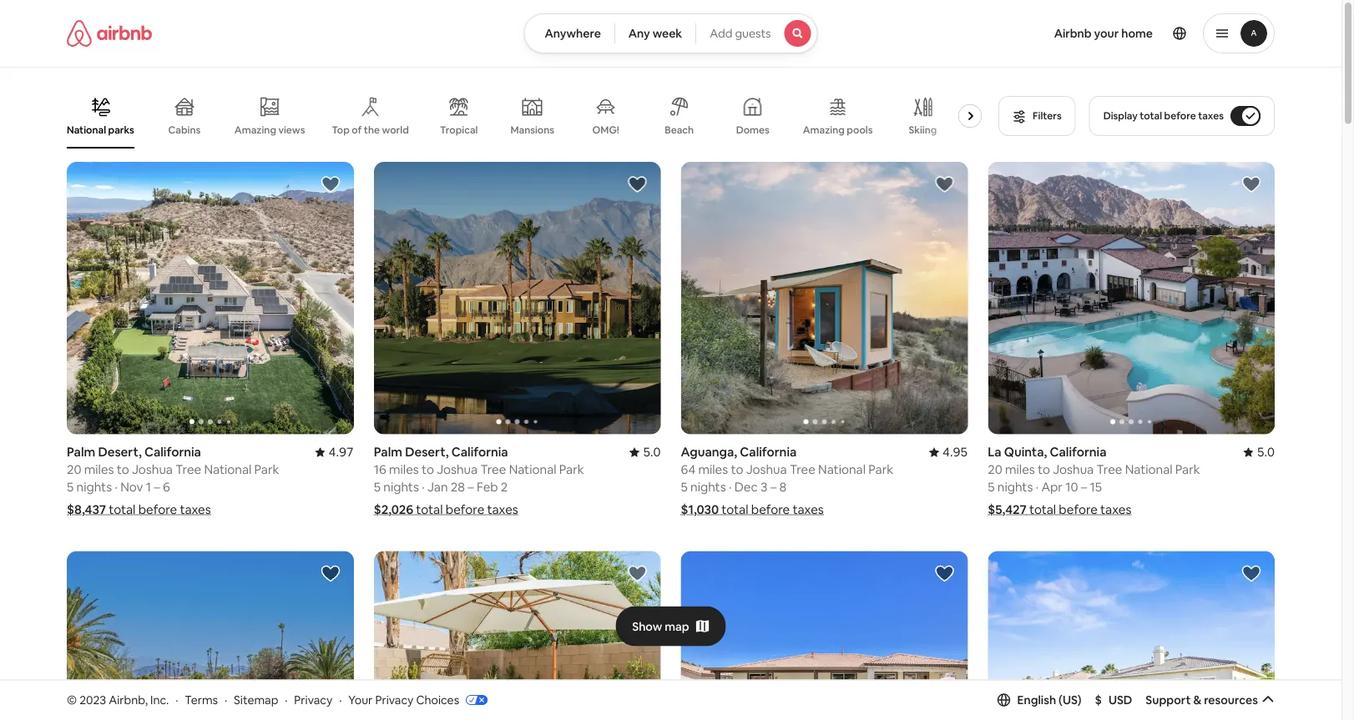 Task type: vqa. For each thing, say whether or not it's contained in the screenshot.
Quinta,
yes



Task type: describe. For each thing, give the bounding box(es) containing it.
total inside the palm desert, california 20 miles to joshua tree national park 5 nights · nov 1 – 6 $8,437 total before taxes
[[109, 502, 136, 518]]

the
[[364, 124, 380, 136]]

2023
[[79, 693, 106, 708]]

taxes inside the la quinta, california 20 miles to joshua tree national park 5 nights · apr 10 – 15 $5,427 total before taxes
[[1100, 502, 1131, 518]]

anywhere button
[[524, 13, 615, 53]]

california inside the aguanga, california 64 miles to joshua tree national park 5 nights · dec 3 – 8 $1,030 total before taxes
[[740, 444, 797, 460]]

joshua inside the aguanga, california 64 miles to joshua tree national park 5 nights · dec 3 – 8 $1,030 total before taxes
[[746, 462, 787, 478]]

airbnb
[[1054, 26, 1092, 41]]

add guests button
[[696, 13, 818, 53]]

· inside palm desert, california 16 miles to joshua tree national park 5 nights · jan 28 – feb 2 $2,026 total before taxes
[[422, 479, 425, 496]]

tree for $8,437
[[175, 462, 201, 478]]

add
[[710, 26, 732, 41]]

cabins
[[168, 124, 201, 136]]

5.0 for palm desert, california 16 miles to joshua tree national park 5 nights · jan 28 – feb 2 $2,026 total before taxes
[[643, 444, 661, 460]]

6
[[163, 479, 170, 496]]

your privacy choices
[[348, 693, 459, 708]]

map
[[665, 619, 689, 634]]

$5,427
[[988, 502, 1027, 518]]

apr
[[1041, 479, 1063, 496]]

8
[[779, 479, 787, 496]]

home
[[1121, 26, 1153, 41]]

to for $8,437
[[117, 462, 129, 478]]

taxes inside palm desert, california 16 miles to joshua tree national park 5 nights · jan 28 – feb 2 $2,026 total before taxes
[[487, 502, 518, 518]]

pools
[[847, 124, 873, 136]]

· right inc.
[[175, 693, 178, 708]]

add to wishlist: indio, california image
[[320, 564, 340, 584]]

aguanga, california 64 miles to joshua tree national park 5 nights · dec 3 – 8 $1,030 total before taxes
[[681, 444, 893, 518]]

– for $5,427
[[1081, 479, 1087, 496]]

total inside palm desert, california 16 miles to joshua tree national park 5 nights · jan 28 – feb 2 $2,026 total before taxes
[[416, 502, 443, 518]]

park for palm desert, california 16 miles to joshua tree national park 5 nights · jan 28 – feb 2 $2,026 total before taxes
[[559, 462, 584, 478]]

1
[[146, 479, 151, 496]]

palm desert, california 16 miles to joshua tree national park 5 nights · jan 28 – feb 2 $2,026 total before taxes
[[374, 444, 584, 518]]

terms link
[[185, 693, 218, 708]]

before inside the aguanga, california 64 miles to joshua tree national park 5 nights · dec 3 – 8 $1,030 total before taxes
[[751, 502, 790, 518]]

(us)
[[1059, 693, 1082, 708]]

english (us)
[[1017, 693, 1082, 708]]

4.95
[[943, 444, 968, 460]]

support & resources button
[[1146, 693, 1275, 708]]

show map
[[632, 619, 689, 634]]

add to wishlist: la quinta, california image
[[1241, 174, 1261, 195]]

to for $5,427
[[1038, 462, 1050, 478]]

display total before taxes button
[[1089, 96, 1275, 136]]

taxes inside the palm desert, california 20 miles to joshua tree national park 5 nights · nov 1 – 6 $8,437 total before taxes
[[180, 502, 211, 518]]

16
[[374, 462, 386, 478]]

airbnb,
[[109, 693, 148, 708]]

taxes inside the aguanga, california 64 miles to joshua tree national park 5 nights · dec 3 – 8 $1,030 total before taxes
[[793, 502, 824, 518]]

20 for la
[[988, 462, 1002, 478]]

views
[[278, 123, 305, 136]]

group containing national parks
[[67, 83, 989, 149]]

nights for $8,437
[[76, 479, 112, 496]]

2
[[501, 479, 508, 496]]

$8,437
[[67, 502, 106, 518]]

none search field containing anywhere
[[524, 13, 818, 53]]

national parks
[[67, 123, 134, 136]]

park for palm desert, california 20 miles to joshua tree national park 5 nights · nov 1 – 6 $8,437 total before taxes
[[254, 462, 279, 478]]

· left privacy link at the left bottom of page
[[285, 693, 288, 708]]

display total before taxes
[[1103, 109, 1224, 122]]

miles for $8,437
[[84, 462, 114, 478]]

privacy inside your privacy choices link
[[375, 693, 414, 708]]

skiing
[[909, 124, 937, 136]]

la quinta, california 20 miles to joshua tree national park 5 nights · apr 10 – 15 $5,427 total before taxes
[[988, 444, 1200, 518]]

quinta,
[[1004, 444, 1047, 460]]

any week button
[[614, 13, 696, 53]]

top of the world
[[332, 124, 409, 136]]

world
[[382, 124, 409, 136]]

support & resources
[[1146, 693, 1258, 708]]

15
[[1090, 479, 1102, 496]]

your privacy choices link
[[348, 693, 488, 709]]

jan
[[427, 479, 448, 496]]

– inside the aguanga, california 64 miles to joshua tree national park 5 nights · dec 3 – 8 $1,030 total before taxes
[[770, 479, 776, 496]]

5 for $8,437
[[67, 479, 74, 496]]

amazing pools
[[803, 124, 873, 136]]

to inside the aguanga, california 64 miles to joshua tree national park 5 nights · dec 3 – 8 $1,030 total before taxes
[[731, 462, 743, 478]]

la
[[988, 444, 1001, 460]]

amazing views
[[234, 123, 305, 136]]

miles for $5,427
[[1005, 462, 1035, 478]]

resources
[[1204, 693, 1258, 708]]

before inside the la quinta, california 20 miles to joshua tree national park 5 nights · apr 10 – 15 $5,427 total before taxes
[[1059, 502, 1098, 518]]

– for $8,437
[[154, 479, 160, 496]]

show
[[632, 619, 662, 634]]

national for la quinta, california 20 miles to joshua tree national park 5 nights · apr 10 – 15 $5,427 total before taxes
[[1125, 462, 1173, 478]]

taxes inside button
[[1198, 109, 1224, 122]]

support
[[1146, 693, 1191, 708]]

1 add to wishlist: indio, california image from the left
[[627, 564, 647, 584]]

terms · sitemap · privacy
[[185, 693, 332, 708]]

· left "your"
[[339, 693, 342, 708]]

miles inside the aguanga, california 64 miles to joshua tree national park 5 nights · dec 3 – 8 $1,030 total before taxes
[[698, 462, 728, 478]]

airbnb your home link
[[1044, 16, 1163, 51]]

5 inside the aguanga, california 64 miles to joshua tree national park 5 nights · dec 3 – 8 $1,030 total before taxes
[[681, 479, 688, 496]]

palm for 20
[[67, 444, 95, 460]]

4.97
[[329, 444, 354, 460]]

4.97 out of 5 average rating image
[[315, 444, 354, 460]]

airbnb your home
[[1054, 26, 1153, 41]]

5.0 for la quinta, california 20 miles to joshua tree national park 5 nights · apr 10 – 15 $5,427 total before taxes
[[1257, 444, 1275, 460]]



Task type: locate. For each thing, give the bounding box(es) containing it.
2 20 from the left
[[988, 462, 1002, 478]]

national for palm desert, california 16 miles to joshua tree national park 5 nights · jan 28 – feb 2 $2,026 total before taxes
[[509, 462, 556, 478]]

2 5.0 out of 5 average rating image from the left
[[1244, 444, 1275, 460]]

1 horizontal spatial 5.0 out of 5 average rating image
[[1244, 444, 1275, 460]]

show map button
[[615, 607, 726, 647]]

national inside palm desert, california 16 miles to joshua tree national park 5 nights · jan 28 – feb 2 $2,026 total before taxes
[[509, 462, 556, 478]]

0 horizontal spatial add to wishlist: palm desert, california image
[[320, 174, 340, 195]]

miles
[[84, 462, 114, 478], [389, 462, 419, 478], [698, 462, 728, 478], [1005, 462, 1035, 478]]

$
[[1095, 693, 1102, 708]]

nights up $1,030
[[690, 479, 726, 496]]

english (us) button
[[997, 693, 1082, 708]]

miles down aguanga,
[[698, 462, 728, 478]]

· inside the aguanga, california 64 miles to joshua tree national park 5 nights · dec 3 – 8 $1,030 total before taxes
[[729, 479, 732, 496]]

1 miles from the left
[[84, 462, 114, 478]]

before right display
[[1164, 109, 1196, 122]]

1 horizontal spatial desert,
[[405, 444, 449, 460]]

palm inside the palm desert, california 20 miles to joshua tree national park 5 nights · nov 1 – 6 $8,437 total before taxes
[[67, 444, 95, 460]]

usd
[[1109, 693, 1132, 708]]

5
[[67, 479, 74, 496], [374, 479, 381, 496], [681, 479, 688, 496], [988, 479, 995, 496]]

· right terms link
[[225, 693, 227, 708]]

desert, inside the palm desert, california 20 miles to joshua tree national park 5 nights · nov 1 – 6 $8,437 total before taxes
[[98, 444, 142, 460]]

2 palm from the left
[[374, 444, 402, 460]]

© 2023 airbnb, inc. ·
[[67, 693, 178, 708]]

tree inside the la quinta, california 20 miles to joshua tree national park 5 nights · apr 10 – 15 $5,427 total before taxes
[[1096, 462, 1122, 478]]

4.95 out of 5 average rating image
[[929, 444, 968, 460]]

20 inside the la quinta, california 20 miles to joshua tree national park 5 nights · apr 10 – 15 $5,427 total before taxes
[[988, 462, 1002, 478]]

nov
[[120, 479, 143, 496]]

filters button
[[999, 96, 1076, 136]]

1 horizontal spatial add to wishlist: palm desert, california image
[[627, 174, 647, 195]]

2 desert, from the left
[[405, 444, 449, 460]]

4 to from the left
[[1038, 462, 1050, 478]]

2 park from the left
[[559, 462, 584, 478]]

3 nights from the left
[[690, 479, 726, 496]]

total down 'apr'
[[1029, 502, 1056, 518]]

before down 6
[[138, 502, 177, 518]]

2 add to wishlist: palm desert, california image from the left
[[627, 174, 647, 195]]

joshua up '1'
[[132, 462, 173, 478]]

2 tree from the left
[[480, 462, 506, 478]]

28
[[451, 479, 465, 496]]

miles right 16 in the left bottom of the page
[[389, 462, 419, 478]]

privacy left "your"
[[294, 693, 332, 708]]

1 horizontal spatial 5.0
[[1257, 444, 1275, 460]]

2 california from the left
[[451, 444, 508, 460]]

national for palm desert, california 20 miles to joshua tree national park 5 nights · nov 1 – 6 $8,437 total before taxes
[[204, 462, 252, 478]]

any
[[628, 26, 650, 41]]

desert,
[[98, 444, 142, 460], [405, 444, 449, 460]]

– for 2
[[468, 479, 474, 496]]

california for $8,437
[[144, 444, 201, 460]]

amazing left views
[[234, 123, 276, 136]]

joshua for 2
[[437, 462, 478, 478]]

nights for $2,026
[[383, 479, 419, 496]]

2 add to wishlist: indio, california image from the left
[[934, 564, 954, 584]]

palm for 16
[[374, 444, 402, 460]]

– inside the palm desert, california 20 miles to joshua tree national park 5 nights · nov 1 – 6 $8,437 total before taxes
[[154, 479, 160, 496]]

0 horizontal spatial 5.0 out of 5 average rating image
[[630, 444, 661, 460]]

joshua for $5,427
[[1053, 462, 1094, 478]]

california for $5,427
[[1050, 444, 1106, 460]]

guests
[[735, 26, 771, 41]]

nights up $2,026
[[383, 479, 419, 496]]

to up jan on the bottom left
[[422, 462, 434, 478]]

to up nov
[[117, 462, 129, 478]]

3 – from the left
[[770, 479, 776, 496]]

feb
[[477, 479, 498, 496]]

national inside 'group'
[[67, 123, 106, 136]]

5.0 out of 5 average rating image for palm desert, california 16 miles to joshua tree national park 5 nights · jan 28 – feb 2 $2,026 total before taxes
[[630, 444, 661, 460]]

privacy right "your"
[[375, 693, 414, 708]]

3 miles from the left
[[698, 462, 728, 478]]

california up 6
[[144, 444, 201, 460]]

california up feb
[[451, 444, 508, 460]]

1 palm from the left
[[67, 444, 95, 460]]

desert, for jan 28 – feb 2
[[405, 444, 449, 460]]

nights up $8,437
[[76, 479, 112, 496]]

park for la quinta, california 20 miles to joshua tree national park 5 nights · apr 10 – 15 $5,427 total before taxes
[[1175, 462, 1200, 478]]

1 – from the left
[[154, 479, 160, 496]]

1 horizontal spatial amazing
[[803, 124, 845, 136]]

palm inside palm desert, california 16 miles to joshua tree national park 5 nights · jan 28 – feb 2 $2,026 total before taxes
[[374, 444, 402, 460]]

0 horizontal spatial privacy
[[294, 693, 332, 708]]

omg!
[[592, 124, 619, 136]]

park inside the aguanga, california 64 miles to joshua tree national park 5 nights · dec 3 – 8 $1,030 total before taxes
[[868, 462, 893, 478]]

to up 'apr'
[[1038, 462, 1050, 478]]

to inside the la quinta, california 20 miles to joshua tree national park 5 nights · apr 10 – 15 $5,427 total before taxes
[[1038, 462, 1050, 478]]

of
[[352, 124, 362, 136]]

20 inside the palm desert, california 20 miles to joshua tree national park 5 nights · nov 1 – 6 $8,437 total before taxes
[[67, 462, 81, 478]]

amazing left pools
[[803, 124, 845, 136]]

· left dec
[[729, 479, 732, 496]]

nights inside the la quinta, california 20 miles to joshua tree national park 5 nights · apr 10 – 15 $5,427 total before taxes
[[997, 479, 1033, 496]]

joshua inside the palm desert, california 20 miles to joshua tree national park 5 nights · nov 1 – 6 $8,437 total before taxes
[[132, 462, 173, 478]]

2 privacy from the left
[[375, 693, 414, 708]]

3 add to wishlist: indio, california image from the left
[[1241, 564, 1261, 584]]

· left jan on the bottom left
[[422, 479, 425, 496]]

park inside the palm desert, california 20 miles to joshua tree national park 5 nights · nov 1 – 6 $8,437 total before taxes
[[254, 462, 279, 478]]

beach
[[665, 124, 694, 136]]

any week
[[628, 26, 682, 41]]

your
[[1094, 26, 1119, 41]]

5 inside the palm desert, california 20 miles to joshua tree national park 5 nights · nov 1 – 6 $8,437 total before taxes
[[67, 479, 74, 496]]

3 to from the left
[[731, 462, 743, 478]]

national
[[67, 123, 106, 136], [204, 462, 252, 478], [509, 462, 556, 478], [818, 462, 866, 478], [1125, 462, 1173, 478]]

desert, inside palm desert, california 16 miles to joshua tree national park 5 nights · jan 28 – feb 2 $2,026 total before taxes
[[405, 444, 449, 460]]

3 5 from the left
[[681, 479, 688, 496]]

to for $2,026
[[422, 462, 434, 478]]

1 park from the left
[[254, 462, 279, 478]]

anywhere
[[545, 26, 601, 41]]

total down nov
[[109, 502, 136, 518]]

4 park from the left
[[1175, 462, 1200, 478]]

5 up $8,437
[[67, 479, 74, 496]]

park inside the la quinta, california 20 miles to joshua tree national park 5 nights · apr 10 – 15 $5,427 total before taxes
[[1175, 462, 1200, 478]]

add to wishlist: palm desert, california image
[[320, 174, 340, 195], [627, 174, 647, 195]]

5 down 64 in the right of the page
[[681, 479, 688, 496]]

1 20 from the left
[[67, 462, 81, 478]]

total down jan on the bottom left
[[416, 502, 443, 518]]

2 miles from the left
[[389, 462, 419, 478]]

total inside button
[[1140, 109, 1162, 122]]

1 tree from the left
[[175, 462, 201, 478]]

tree
[[175, 462, 201, 478], [480, 462, 506, 478], [790, 462, 815, 478], [1096, 462, 1122, 478]]

park inside palm desert, california 16 miles to joshua tree national park 5 nights · jan 28 – feb 2 $2,026 total before taxes
[[559, 462, 584, 478]]

0 horizontal spatial 5.0
[[643, 444, 661, 460]]

mansions
[[510, 124, 554, 136]]

desert, for nov 1 – 6
[[98, 444, 142, 460]]

· inside the palm desert, california 20 miles to joshua tree national park 5 nights · nov 1 – 6 $8,437 total before taxes
[[115, 479, 118, 496]]

before inside the palm desert, california 20 miles to joshua tree national park 5 nights · nov 1 – 6 $8,437 total before taxes
[[138, 502, 177, 518]]

1 5.0 from the left
[[643, 444, 661, 460]]

before inside button
[[1164, 109, 1196, 122]]

privacy link
[[294, 693, 332, 708]]

0 horizontal spatial palm
[[67, 444, 95, 460]]

joshua for $8,437
[[132, 462, 173, 478]]

4 5 from the left
[[988, 479, 995, 496]]

add to wishlist: palm desert, california image for 5.0
[[627, 174, 647, 195]]

nights up "$5,427"
[[997, 479, 1033, 496]]

joshua inside the la quinta, california 20 miles to joshua tree national park 5 nights · apr 10 – 15 $5,427 total before taxes
[[1053, 462, 1094, 478]]

3 joshua from the left
[[746, 462, 787, 478]]

before down the 28
[[446, 502, 484, 518]]

5 for $2,026
[[374, 479, 381, 496]]

1 desert, from the left
[[98, 444, 142, 460]]

terms
[[185, 693, 218, 708]]

california inside the palm desert, california 20 miles to joshua tree national park 5 nights · nov 1 – 6 $8,437 total before taxes
[[144, 444, 201, 460]]

tree inside palm desert, california 16 miles to joshua tree national park 5 nights · jan 28 – feb 2 $2,026 total before taxes
[[480, 462, 506, 478]]

add guests
[[710, 26, 771, 41]]

aguanga,
[[681, 444, 737, 460]]

miles inside the palm desert, california 20 miles to joshua tree national park 5 nights · nov 1 – 6 $8,437 total before taxes
[[84, 462, 114, 478]]

– right the 28
[[468, 479, 474, 496]]

·
[[115, 479, 118, 496], [422, 479, 425, 496], [729, 479, 732, 496], [1036, 479, 1039, 496], [175, 693, 178, 708], [225, 693, 227, 708], [285, 693, 288, 708], [339, 693, 342, 708]]

· left 'apr'
[[1036, 479, 1039, 496]]

1 5.0 out of 5 average rating image from the left
[[630, 444, 661, 460]]

california for 2
[[451, 444, 508, 460]]

tree inside the aguanga, california 64 miles to joshua tree national park 5 nights · dec 3 – 8 $1,030 total before taxes
[[790, 462, 815, 478]]

–
[[154, 479, 160, 496], [468, 479, 474, 496], [770, 479, 776, 496], [1081, 479, 1087, 496]]

nights inside the palm desert, california 20 miles to joshua tree national park 5 nights · nov 1 – 6 $8,437 total before taxes
[[76, 479, 112, 496]]

20
[[67, 462, 81, 478], [988, 462, 1002, 478]]

2 – from the left
[[468, 479, 474, 496]]

privacy
[[294, 693, 332, 708], [375, 693, 414, 708]]

total down dec
[[721, 502, 748, 518]]

to inside palm desert, california 16 miles to joshua tree national park 5 nights · jan 28 – feb 2 $2,026 total before taxes
[[422, 462, 434, 478]]

sitemap
[[234, 693, 278, 708]]

joshua
[[132, 462, 173, 478], [437, 462, 478, 478], [746, 462, 787, 478], [1053, 462, 1094, 478]]

– left 15
[[1081, 479, 1087, 496]]

desert, up nov
[[98, 444, 142, 460]]

before down 3
[[751, 502, 790, 518]]

desert, up jan on the bottom left
[[405, 444, 449, 460]]

1 horizontal spatial palm
[[374, 444, 402, 460]]

– inside palm desert, california 16 miles to joshua tree national park 5 nights · jan 28 – feb 2 $2,026 total before taxes
[[468, 479, 474, 496]]

– inside the la quinta, california 20 miles to joshua tree national park 5 nights · apr 10 – 15 $5,427 total before taxes
[[1081, 479, 1087, 496]]

taxes
[[1198, 109, 1224, 122], [180, 502, 211, 518], [487, 502, 518, 518], [793, 502, 824, 518], [1100, 502, 1131, 518]]

palm up $8,437
[[67, 444, 95, 460]]

2 nights from the left
[[383, 479, 419, 496]]

national inside the la quinta, california 20 miles to joshua tree national park 5 nights · apr 10 – 15 $5,427 total before taxes
[[1125, 462, 1173, 478]]

©
[[67, 693, 77, 708]]

sitemap link
[[234, 693, 278, 708]]

california
[[144, 444, 201, 460], [451, 444, 508, 460], [740, 444, 797, 460], [1050, 444, 1106, 460]]

california up 3
[[740, 444, 797, 460]]

3 california from the left
[[740, 444, 797, 460]]

filters
[[1033, 109, 1062, 122]]

total right display
[[1140, 109, 1162, 122]]

parks
[[108, 123, 134, 136]]

to up dec
[[731, 462, 743, 478]]

nights for $5,427
[[997, 479, 1033, 496]]

5 inside palm desert, california 16 miles to joshua tree national park 5 nights · jan 28 – feb 2 $2,026 total before taxes
[[374, 479, 381, 496]]

amazing for amazing views
[[234, 123, 276, 136]]

before down "10"
[[1059, 502, 1098, 518]]

palm
[[67, 444, 95, 460], [374, 444, 402, 460]]

your
[[348, 693, 373, 708]]

0 horizontal spatial 20
[[67, 462, 81, 478]]

64
[[681, 462, 696, 478]]

palm desert, california 20 miles to joshua tree national park 5 nights · nov 1 – 6 $8,437 total before taxes
[[67, 444, 279, 518]]

5.0
[[643, 444, 661, 460], [1257, 444, 1275, 460]]

5 down 16 in the left bottom of the page
[[374, 479, 381, 496]]

1 to from the left
[[117, 462, 129, 478]]

1 add to wishlist: palm desert, california image from the left
[[320, 174, 340, 195]]

5.0 out of 5 average rating image for la quinta, california 20 miles to joshua tree national park 5 nights · apr 10 – 15 $5,427 total before taxes
[[1244, 444, 1275, 460]]

inc.
[[150, 693, 169, 708]]

0 horizontal spatial add to wishlist: indio, california image
[[627, 564, 647, 584]]

1 privacy from the left
[[294, 693, 332, 708]]

miles up $8,437
[[84, 462, 114, 478]]

$1,030
[[681, 502, 719, 518]]

miles for $2,026
[[389, 462, 419, 478]]

add to wishlist: palm desert, california image for 4.97
[[320, 174, 340, 195]]

4 california from the left
[[1050, 444, 1106, 460]]

joshua up the 28
[[437, 462, 478, 478]]

4 miles from the left
[[1005, 462, 1035, 478]]

&
[[1193, 693, 1201, 708]]

profile element
[[838, 0, 1275, 67]]

4 tree from the left
[[1096, 462, 1122, 478]]

top
[[332, 124, 350, 136]]

1 joshua from the left
[[132, 462, 173, 478]]

tropical
[[440, 124, 478, 136]]

joshua up "10"
[[1053, 462, 1094, 478]]

california inside the la quinta, california 20 miles to joshua tree national park 5 nights · apr 10 – 15 $5,427 total before taxes
[[1050, 444, 1106, 460]]

20 down la
[[988, 462, 1002, 478]]

4 – from the left
[[1081, 479, 1087, 496]]

park
[[254, 462, 279, 478], [559, 462, 584, 478], [868, 462, 893, 478], [1175, 462, 1200, 478]]

english
[[1017, 693, 1056, 708]]

· inside the la quinta, california 20 miles to joshua tree national park 5 nights · apr 10 – 15 $5,427 total before taxes
[[1036, 479, 1039, 496]]

– right '1'
[[154, 479, 160, 496]]

to inside the palm desert, california 20 miles to joshua tree national park 5 nights · nov 1 – 6 $8,437 total before taxes
[[117, 462, 129, 478]]

total inside the la quinta, california 20 miles to joshua tree national park 5 nights · apr 10 – 15 $5,427 total before taxes
[[1029, 502, 1056, 518]]

20 up $8,437
[[67, 462, 81, 478]]

california inside palm desert, california 16 miles to joshua tree national park 5 nights · jan 28 – feb 2 $2,026 total before taxes
[[451, 444, 508, 460]]

10
[[1065, 479, 1078, 496]]

total
[[1140, 109, 1162, 122], [109, 502, 136, 518], [416, 502, 443, 518], [721, 502, 748, 518], [1029, 502, 1056, 518]]

3
[[760, 479, 767, 496]]

· left nov
[[115, 479, 118, 496]]

miles inside the la quinta, california 20 miles to joshua tree national park 5 nights · apr 10 – 15 $5,427 total before taxes
[[1005, 462, 1035, 478]]

before inside palm desert, california 16 miles to joshua tree national park 5 nights · jan 28 – feb 2 $2,026 total before taxes
[[446, 502, 484, 518]]

total inside the aguanga, california 64 miles to joshua tree national park 5 nights · dec 3 – 8 $1,030 total before taxes
[[721, 502, 748, 518]]

tree for $5,427
[[1096, 462, 1122, 478]]

1 horizontal spatial add to wishlist: indio, california image
[[934, 564, 954, 584]]

add to wishlist: indio, california image
[[627, 564, 647, 584], [934, 564, 954, 584], [1241, 564, 1261, 584]]

2 5.0 from the left
[[1257, 444, 1275, 460]]

domes
[[736, 124, 770, 136]]

1 horizontal spatial 20
[[988, 462, 1002, 478]]

$ usd
[[1095, 693, 1132, 708]]

amazing for amazing pools
[[803, 124, 845, 136]]

tree for 2
[[480, 462, 506, 478]]

3 tree from the left
[[790, 462, 815, 478]]

group
[[67, 83, 989, 149], [67, 162, 354, 435], [374, 162, 661, 435], [681, 162, 968, 435], [988, 162, 1275, 435], [67, 551, 354, 720], [374, 551, 661, 720], [681, 551, 968, 720], [988, 551, 1275, 720]]

joshua up 3
[[746, 462, 787, 478]]

before
[[1164, 109, 1196, 122], [138, 502, 177, 518], [446, 502, 484, 518], [751, 502, 790, 518], [1059, 502, 1098, 518]]

2 5 from the left
[[374, 479, 381, 496]]

5.0 out of 5 average rating image
[[630, 444, 661, 460], [1244, 444, 1275, 460]]

amazing
[[234, 123, 276, 136], [803, 124, 845, 136]]

20 for palm
[[67, 462, 81, 478]]

5 for $5,427
[[988, 479, 995, 496]]

miles inside palm desert, california 16 miles to joshua tree national park 5 nights · jan 28 – feb 2 $2,026 total before taxes
[[389, 462, 419, 478]]

display
[[1103, 109, 1138, 122]]

national inside the palm desert, california 20 miles to joshua tree national park 5 nights · nov 1 – 6 $8,437 total before taxes
[[204, 462, 252, 478]]

national inside the aguanga, california 64 miles to joshua tree national park 5 nights · dec 3 – 8 $1,030 total before taxes
[[818, 462, 866, 478]]

tree inside the palm desert, california 20 miles to joshua tree national park 5 nights · nov 1 – 6 $8,437 total before taxes
[[175, 462, 201, 478]]

2 horizontal spatial add to wishlist: indio, california image
[[1241, 564, 1261, 584]]

1 5 from the left
[[67, 479, 74, 496]]

nights
[[76, 479, 112, 496], [383, 479, 419, 496], [690, 479, 726, 496], [997, 479, 1033, 496]]

2 joshua from the left
[[437, 462, 478, 478]]

– right 3
[[770, 479, 776, 496]]

week
[[653, 26, 682, 41]]

4 joshua from the left
[[1053, 462, 1094, 478]]

5 up "$5,427"
[[988, 479, 995, 496]]

california up "10"
[[1050, 444, 1106, 460]]

miles down quinta,
[[1005, 462, 1035, 478]]

choices
[[416, 693, 459, 708]]

$2,026
[[374, 502, 413, 518]]

palm up 16 in the left bottom of the page
[[374, 444, 402, 460]]

1 california from the left
[[144, 444, 201, 460]]

add to wishlist: aguanga, california image
[[934, 174, 954, 195]]

4 nights from the left
[[997, 479, 1033, 496]]

0 horizontal spatial amazing
[[234, 123, 276, 136]]

dec
[[734, 479, 758, 496]]

joshua inside palm desert, california 16 miles to joshua tree national park 5 nights · jan 28 – feb 2 $2,026 total before taxes
[[437, 462, 478, 478]]

1 horizontal spatial privacy
[[375, 693, 414, 708]]

1 nights from the left
[[76, 479, 112, 496]]

0 horizontal spatial desert,
[[98, 444, 142, 460]]

3 park from the left
[[868, 462, 893, 478]]

None search field
[[524, 13, 818, 53]]

nights inside palm desert, california 16 miles to joshua tree national park 5 nights · jan 28 – feb 2 $2,026 total before taxes
[[383, 479, 419, 496]]

2 to from the left
[[422, 462, 434, 478]]

5 inside the la quinta, california 20 miles to joshua tree national park 5 nights · apr 10 – 15 $5,427 total before taxes
[[988, 479, 995, 496]]

nights inside the aguanga, california 64 miles to joshua tree national park 5 nights · dec 3 – 8 $1,030 total before taxes
[[690, 479, 726, 496]]



